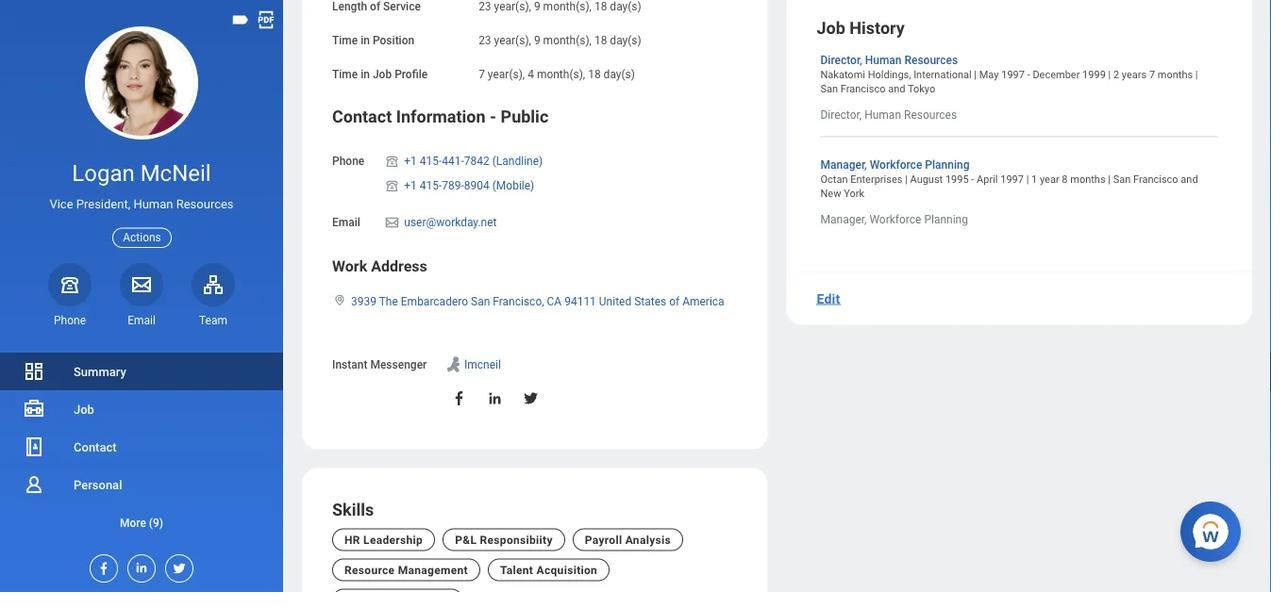 Task type: vqa. For each thing, say whether or not it's contained in the screenshot.
Enrollments corresponding to Enrollments - Health Savings Accounts
no



Task type: describe. For each thing, give the bounding box(es) containing it.
human inside navigation pane region
[[133, 197, 173, 212]]

| down manager, workforce planning link at the top right of the page
[[905, 173, 908, 185]]

month(s), for 4
[[537, 68, 585, 81]]

address
[[371, 257, 427, 275]]

| left "may"
[[974, 69, 977, 80]]

time in job profile element
[[479, 57, 635, 82]]

and inside nakatomi holdings, international   |   may 1997 - december 1999 | 2 years 7 months | san francisco and tokyo
[[888, 83, 905, 95]]

octan enterprises   |   august 1995 - april 1997 | 1 year 8 months | san francisco and new york
[[821, 173, 1198, 200]]

logan
[[72, 160, 135, 187]]

skills
[[332, 500, 374, 520]]

team link
[[192, 263, 235, 328]]

1997 inside nakatomi holdings, international   |   may 1997 - december 1999 | 2 years 7 months | san francisco and tokyo
[[1001, 69, 1025, 80]]

1999
[[1083, 69, 1106, 80]]

edit button
[[809, 280, 848, 318]]

| right years
[[1196, 69, 1198, 80]]

enterprises
[[850, 173, 903, 185]]

+1 415-441-7842 (landline)
[[404, 155, 543, 168]]

vice president, human resources
[[49, 197, 234, 212]]

phone image
[[57, 273, 83, 296]]

18 for 7 year(s), 4 month(s), 18 day(s)
[[588, 68, 601, 81]]

analysis
[[625, 534, 671, 547]]

payroll
[[585, 534, 622, 547]]

history
[[850, 18, 905, 38]]

phone inside popup button
[[54, 314, 86, 327]]

- inside nakatomi holdings, international   |   may 1997 - december 1999 | 2 years 7 months | san francisco and tokyo
[[1027, 69, 1030, 80]]

location image
[[332, 294, 347, 307]]

email inside the contact information - public group
[[332, 216, 360, 230]]

+1 for +1 415-789-8904 (mobile)
[[404, 179, 417, 193]]

director, human resources link
[[821, 50, 958, 67]]

time for time in job profile
[[332, 68, 358, 81]]

phone image for +1 415-441-7842 (landline)
[[383, 154, 400, 169]]

length of service element
[[479, 0, 641, 14]]

1 vertical spatial resources
[[904, 108, 957, 121]]

23
[[479, 34, 491, 47]]

nakatomi holdings, international   |   may 1997 - december 1999 | 2 years 7 months | san francisco and tokyo
[[821, 69, 1198, 95]]

mcneil
[[140, 160, 211, 187]]

linkedin image
[[128, 556, 149, 576]]

united
[[599, 295, 632, 308]]

personal
[[74, 478, 122, 492]]

time for time in position
[[332, 34, 358, 47]]

3939 the embarcadero san francisco, ca 94111 united states of america link
[[351, 291, 724, 308]]

linkedin image
[[486, 390, 503, 407]]

2 manager, from the top
[[821, 213, 867, 226]]

francisco inside "octan enterprises   |   august 1995 - april 1997 | 1 year 8 months | san francisco and new york"
[[1133, 173, 1178, 185]]

3939 the embarcadero san francisco, ca 94111 united states of america
[[351, 295, 724, 308]]

phone inside the contact information - public group
[[332, 155, 365, 168]]

email logan mcneil element
[[120, 313, 163, 328]]

of
[[669, 295, 680, 308]]

4
[[528, 68, 534, 81]]

- inside "octan enterprises   |   august 1995 - april 1997 | 1 year 8 months | san francisco and new york"
[[971, 173, 974, 185]]

san inside nakatomi holdings, international   |   may 1997 - december 1999 | 2 years 7 months | san francisco and tokyo
[[821, 83, 838, 95]]

work
[[332, 257, 367, 275]]

position
[[373, 34, 414, 47]]

time in position
[[332, 34, 414, 47]]

0 vertical spatial facebook image
[[450, 390, 467, 407]]

contact image
[[23, 436, 45, 459]]

information
[[396, 107, 486, 127]]

months inside nakatomi holdings, international   |   may 1997 - december 1999 | 2 years 7 months | san francisco and tokyo
[[1158, 69, 1193, 80]]

resource management button
[[332, 559, 480, 582]]

lmcneil
[[465, 358, 501, 371]]

talent acquisition
[[500, 564, 598, 577]]

7842
[[464, 155, 490, 168]]

work address
[[332, 257, 427, 275]]

holdings,
[[868, 69, 911, 80]]

hr leadership
[[344, 534, 423, 547]]

december
[[1033, 69, 1080, 80]]

san inside the contact information - public group
[[471, 295, 490, 308]]

contact information - public button
[[332, 107, 549, 127]]

user@workday.net
[[404, 216, 497, 230]]

august
[[910, 173, 943, 185]]

job image
[[23, 398, 45, 421]]

day(s) for 7 year(s), 4 month(s), 18 day(s)
[[604, 68, 635, 81]]

441-
[[442, 155, 464, 168]]

new
[[821, 188, 841, 200]]

director, inside director, human resources link
[[821, 53, 862, 67]]

logan mcneil
[[72, 160, 211, 187]]

more (9) button
[[0, 504, 283, 542]]

america
[[682, 295, 724, 308]]

year(s), for 23
[[494, 34, 531, 47]]

resource management
[[344, 564, 468, 577]]

- inside group
[[490, 107, 496, 127]]

messenger
[[370, 358, 427, 371]]

manager, workforce planning link
[[821, 154, 970, 171]]

management
[[398, 564, 468, 577]]

edit
[[817, 291, 840, 307]]

1995
[[946, 173, 969, 185]]

time in job profile
[[332, 68, 428, 81]]

time in position element
[[479, 23, 641, 48]]

2 manager, workforce planning from the top
[[821, 213, 968, 226]]

phone image for +1 415-789-8904 (mobile)
[[383, 178, 400, 194]]

user@workday.net link
[[404, 213, 497, 230]]

summary
[[74, 365, 126, 379]]

the
[[379, 295, 398, 308]]

ca
[[547, 295, 562, 308]]

1 manager, from the top
[[821, 158, 867, 171]]

(mobile)
[[492, 179, 534, 193]]

instant messenger
[[332, 358, 427, 371]]

years
[[1122, 69, 1147, 80]]

7 year(s), 4 month(s), 18 day(s)
[[479, 68, 635, 81]]

job for job
[[74, 403, 94, 417]]

2
[[1114, 69, 1119, 80]]

| right 8
[[1108, 173, 1111, 185]]

hr
[[344, 534, 360, 547]]

415- for 789-
[[420, 179, 442, 193]]

more
[[120, 517, 146, 530]]

talent
[[500, 564, 533, 577]]

1 manager, workforce planning from the top
[[821, 158, 970, 171]]

94111
[[565, 295, 596, 308]]

p&l responsibiity button
[[443, 529, 565, 552]]

team logan mcneil element
[[192, 313, 235, 328]]

| left the 1
[[1026, 173, 1029, 185]]

day(s) for 23 year(s), 9 month(s), 18 day(s)
[[610, 34, 641, 47]]

(9)
[[149, 517, 163, 530]]

resource
[[344, 564, 395, 577]]

contact information - public group
[[332, 106, 738, 420]]

+1 415-441-7842 (landline) link
[[404, 151, 543, 168]]

0 vertical spatial resources
[[905, 53, 958, 67]]

2 workforce from the top
[[870, 213, 922, 226]]

8
[[1062, 173, 1068, 185]]

| left 2
[[1108, 69, 1111, 80]]



Task type: locate. For each thing, give the bounding box(es) containing it.
may
[[979, 69, 999, 80]]

workforce
[[870, 158, 922, 171], [870, 213, 922, 226]]

1 vertical spatial -
[[490, 107, 496, 127]]

18 up time in job profile element
[[594, 34, 607, 47]]

415- up 789-
[[420, 155, 442, 168]]

time down time in position
[[332, 68, 358, 81]]

email button
[[120, 263, 163, 328]]

payroll analysis button
[[573, 529, 683, 552]]

2 in from the top
[[361, 68, 370, 81]]

0 vertical spatial months
[[1158, 69, 1193, 80]]

1 vertical spatial director, human resources
[[821, 108, 957, 121]]

0 horizontal spatial -
[[490, 107, 496, 127]]

director, human resources
[[821, 53, 958, 67], [821, 108, 957, 121]]

1 horizontal spatial 7
[[1149, 69, 1155, 80]]

phone
[[332, 155, 365, 168], [54, 314, 86, 327]]

0 vertical spatial phone image
[[383, 154, 400, 169]]

(landline)
[[492, 155, 543, 168]]

1997 right "may"
[[1001, 69, 1025, 80]]

day(s) inside the "time in position" element
[[610, 34, 641, 47]]

phone button
[[48, 263, 92, 328]]

0 vertical spatial director,
[[821, 53, 862, 67]]

7 right years
[[1149, 69, 1155, 80]]

email
[[332, 216, 360, 230], [128, 314, 156, 327]]

twitter image
[[522, 390, 539, 407], [166, 556, 187, 577]]

director, human resources up holdings,
[[821, 53, 958, 67]]

p&l responsibiity
[[455, 534, 553, 547]]

year(s), left "9"
[[494, 34, 531, 47]]

0 vertical spatial time
[[332, 34, 358, 47]]

manager,
[[821, 158, 867, 171], [821, 213, 867, 226]]

0 vertical spatial month(s),
[[543, 34, 592, 47]]

planning
[[925, 158, 970, 171], [924, 213, 968, 226]]

email inside popup button
[[128, 314, 156, 327]]

year(s), left 4
[[488, 68, 525, 81]]

0 vertical spatial manager, workforce planning
[[821, 158, 970, 171]]

|
[[974, 69, 977, 80], [1108, 69, 1111, 80], [1196, 69, 1198, 80], [905, 173, 908, 185], [1026, 173, 1029, 185], [1108, 173, 1111, 185]]

789-
[[442, 179, 464, 193]]

director, up nakatomi
[[821, 53, 862, 67]]

0 vertical spatial in
[[361, 34, 370, 47]]

23 year(s), 9 month(s), 18 day(s)
[[479, 34, 641, 47]]

acquisition
[[537, 564, 598, 577]]

san right 8
[[1113, 173, 1131, 185]]

contact inside navigation pane region
[[74, 440, 117, 454]]

director,
[[821, 53, 862, 67], [821, 108, 862, 121]]

list
[[0, 353, 283, 542]]

april
[[977, 173, 998, 185]]

talent acquisition button
[[488, 559, 610, 582]]

1997 left the 1
[[1001, 173, 1024, 185]]

manager, workforce planning down enterprises
[[821, 213, 968, 226]]

2 vertical spatial human
[[133, 197, 173, 212]]

- left april
[[971, 173, 974, 185]]

in for job
[[361, 68, 370, 81]]

summary image
[[23, 361, 45, 383]]

1 vertical spatial workforce
[[870, 213, 922, 226]]

job left the profile in the left top of the page
[[373, 68, 392, 81]]

month(s), right "9"
[[543, 34, 592, 47]]

1 vertical spatial day(s)
[[604, 68, 635, 81]]

in for position
[[361, 34, 370, 47]]

1 vertical spatial manager, workforce planning
[[821, 213, 968, 226]]

1 vertical spatial in
[[361, 68, 370, 81]]

manager, up octan
[[821, 158, 867, 171]]

workforce down enterprises
[[870, 213, 922, 226]]

time
[[332, 34, 358, 47], [332, 68, 358, 81]]

profile
[[395, 68, 428, 81]]

1 vertical spatial 415-
[[420, 179, 442, 193]]

san
[[821, 83, 838, 95], [1113, 173, 1131, 185], [471, 295, 490, 308]]

york
[[844, 188, 864, 200]]

public
[[501, 107, 549, 127]]

contact link
[[0, 428, 283, 466]]

2 horizontal spatial -
[[1027, 69, 1030, 80]]

0 horizontal spatial facebook image
[[91, 556, 111, 577]]

contact inside group
[[332, 107, 392, 127]]

1 +1 from the top
[[404, 155, 417, 168]]

1 vertical spatial twitter image
[[166, 556, 187, 577]]

phone down 'time in job profile'
[[332, 155, 365, 168]]

+1 415-789-8904 (mobile) link
[[404, 176, 534, 193]]

1 vertical spatial phone
[[54, 314, 86, 327]]

view printable version (pdf) image
[[256, 9, 277, 30]]

director, down nakatomi
[[821, 108, 862, 121]]

0 vertical spatial twitter image
[[522, 390, 539, 407]]

1997 inside "octan enterprises   |   august 1995 - april 1997 | 1 year 8 months | san francisco and new york"
[[1001, 173, 1024, 185]]

18 down 23 year(s), 9 month(s), 18 day(s)
[[588, 68, 601, 81]]

2 vertical spatial -
[[971, 173, 974, 185]]

job link
[[0, 391, 283, 428]]

1 time from the top
[[332, 34, 358, 47]]

contact for contact
[[74, 440, 117, 454]]

day(s)
[[610, 34, 641, 47], [604, 68, 635, 81]]

1 vertical spatial job
[[373, 68, 392, 81]]

more (9) button
[[0, 512, 283, 535]]

francisco
[[841, 83, 886, 95], [1133, 173, 1178, 185]]

facebook image down aim image
[[450, 390, 467, 407]]

planning up 1995
[[925, 158, 970, 171]]

0 vertical spatial and
[[888, 83, 905, 95]]

embarcadero
[[401, 295, 468, 308]]

+1 415-789-8904 (mobile)
[[404, 179, 534, 193]]

1
[[1032, 173, 1037, 185]]

phone image up mail image on the top left
[[383, 178, 400, 194]]

1 horizontal spatial facebook image
[[450, 390, 467, 407]]

1 phone image from the top
[[383, 154, 400, 169]]

contact up personal
[[74, 440, 117, 454]]

1 vertical spatial 18
[[588, 68, 601, 81]]

+1 for +1 415-441-7842 (landline)
[[404, 155, 417, 168]]

month(s), for 9
[[543, 34, 592, 47]]

0 horizontal spatial san
[[471, 295, 490, 308]]

+1 left 789-
[[404, 179, 417, 193]]

navigation pane region
[[0, 0, 283, 593]]

summary link
[[0, 353, 283, 391]]

hr leadership button
[[332, 529, 435, 552]]

1 director, human resources from the top
[[821, 53, 958, 67]]

workforce up enterprises
[[870, 158, 922, 171]]

1 horizontal spatial francisco
[[1133, 173, 1178, 185]]

francisco down nakatomi
[[841, 83, 886, 95]]

p&l
[[455, 534, 477, 547]]

0 vertical spatial human
[[865, 53, 902, 67]]

phone image
[[383, 154, 400, 169], [383, 178, 400, 194]]

view team image
[[202, 273, 225, 296]]

actions
[[123, 231, 161, 244]]

and
[[888, 83, 905, 95], [1181, 173, 1198, 185]]

personal link
[[0, 466, 283, 504]]

vice
[[49, 197, 73, 212]]

payroll analysis
[[585, 534, 671, 547]]

phone logan mcneil element
[[48, 313, 92, 328]]

9
[[534, 34, 540, 47]]

0 vertical spatial email
[[332, 216, 360, 230]]

0 vertical spatial +1
[[404, 155, 417, 168]]

francisco,
[[493, 295, 544, 308]]

2 +1 from the top
[[404, 179, 417, 193]]

2 vertical spatial resources
[[176, 197, 234, 212]]

resources up international
[[905, 53, 958, 67]]

2 vertical spatial job
[[74, 403, 94, 417]]

mail image
[[130, 273, 153, 296]]

1 vertical spatial francisco
[[1133, 173, 1178, 185]]

lmcneil link
[[465, 354, 501, 371]]

18 inside time in job profile element
[[588, 68, 601, 81]]

contact down 'time in job profile'
[[332, 107, 392, 127]]

contact for contact information - public
[[332, 107, 392, 127]]

year(s), for 7
[[488, 68, 525, 81]]

415-
[[420, 155, 442, 168], [420, 179, 442, 193]]

1 workforce from the top
[[870, 158, 922, 171]]

month(s), right 4
[[537, 68, 585, 81]]

1 vertical spatial 1997
[[1001, 173, 1024, 185]]

resources down mcneil
[[176, 197, 234, 212]]

1 director, from the top
[[821, 53, 862, 67]]

1 horizontal spatial months
[[1158, 69, 1193, 80]]

2 horizontal spatial job
[[817, 18, 845, 38]]

7
[[479, 68, 485, 81], [1149, 69, 1155, 80]]

1 in from the top
[[361, 34, 370, 47]]

actions button
[[112, 228, 172, 248]]

president,
[[76, 197, 130, 212]]

0 horizontal spatial francisco
[[841, 83, 886, 95]]

3939
[[351, 295, 377, 308]]

0 vertical spatial job
[[817, 18, 845, 38]]

18 inside the "time in position" element
[[594, 34, 607, 47]]

nakatomi
[[821, 69, 865, 80]]

1 vertical spatial human
[[865, 108, 901, 121]]

twitter image right linkedin image
[[166, 556, 187, 577]]

1 horizontal spatial san
[[821, 83, 838, 95]]

job for job history
[[817, 18, 845, 38]]

in down time in position
[[361, 68, 370, 81]]

months right years
[[1158, 69, 1193, 80]]

states
[[634, 295, 666, 308]]

day(s) down length of service element
[[610, 34, 641, 47]]

0 horizontal spatial 7
[[479, 68, 485, 81]]

director, human resources down holdings,
[[821, 108, 957, 121]]

1 vertical spatial contact
[[74, 440, 117, 454]]

year(s), inside the "time in position" element
[[494, 34, 531, 47]]

0 vertical spatial -
[[1027, 69, 1030, 80]]

1 horizontal spatial phone
[[332, 155, 365, 168]]

0 horizontal spatial twitter image
[[166, 556, 187, 577]]

contact information - public
[[332, 107, 549, 127]]

+1 left 441-
[[404, 155, 417, 168]]

1 horizontal spatial email
[[332, 216, 360, 230]]

415- down 441-
[[420, 179, 442, 193]]

1 vertical spatial time
[[332, 68, 358, 81]]

email down mail icon
[[128, 314, 156, 327]]

2 time from the top
[[332, 68, 358, 81]]

0 vertical spatial day(s)
[[610, 34, 641, 47]]

1 415- from the top
[[420, 155, 442, 168]]

tokyo
[[908, 83, 935, 95]]

instant
[[332, 358, 367, 371]]

1 vertical spatial facebook image
[[91, 556, 111, 577]]

1 vertical spatial email
[[128, 314, 156, 327]]

manager, down 'york'
[[821, 213, 867, 226]]

resources down the tokyo
[[904, 108, 957, 121]]

2 horizontal spatial san
[[1113, 173, 1131, 185]]

team
[[199, 314, 227, 327]]

2 director, human resources from the top
[[821, 108, 957, 121]]

1 horizontal spatial twitter image
[[522, 390, 539, 407]]

twitter image right linkedin icon
[[522, 390, 539, 407]]

phone image left 441-
[[383, 154, 400, 169]]

1 horizontal spatial and
[[1181, 173, 1198, 185]]

aim image
[[444, 355, 463, 374]]

1 vertical spatial san
[[1113, 173, 1131, 185]]

1 vertical spatial phone image
[[383, 178, 400, 194]]

0 horizontal spatial contact
[[74, 440, 117, 454]]

list containing summary
[[0, 353, 283, 542]]

san inside "octan enterprises   |   august 1995 - april 1997 | 1 year 8 months | san francisco and new york"
[[1113, 173, 1131, 185]]

human inside director, human resources link
[[865, 53, 902, 67]]

san down nakatomi
[[821, 83, 838, 95]]

in left position
[[361, 34, 370, 47]]

0 vertical spatial workforce
[[870, 158, 922, 171]]

1 horizontal spatial -
[[971, 173, 974, 185]]

job inside navigation pane region
[[74, 403, 94, 417]]

1 vertical spatial +1
[[404, 179, 417, 193]]

0 vertical spatial phone
[[332, 155, 365, 168]]

0 horizontal spatial email
[[128, 314, 156, 327]]

san left the francisco,
[[471, 295, 490, 308]]

items selected list
[[383, 151, 573, 197]]

1 vertical spatial year(s),
[[488, 68, 525, 81]]

1 vertical spatial director,
[[821, 108, 862, 121]]

facebook image
[[450, 390, 467, 407], [91, 556, 111, 577]]

email up work
[[332, 216, 360, 230]]

0 vertical spatial 18
[[594, 34, 607, 47]]

day(s) down 23 year(s), 9 month(s), 18 day(s)
[[604, 68, 635, 81]]

+1
[[404, 155, 417, 168], [404, 179, 417, 193]]

month(s), inside time in job profile element
[[537, 68, 585, 81]]

manager, workforce planning up enterprises
[[821, 158, 970, 171]]

months inside "octan enterprises   |   august 1995 - april 1997 | 1 year 8 months | san francisco and new york"
[[1070, 173, 1106, 185]]

0 vertical spatial 1997
[[1001, 69, 1025, 80]]

1 vertical spatial months
[[1070, 173, 1106, 185]]

0 vertical spatial manager,
[[821, 158, 867, 171]]

7 inside time in job profile element
[[479, 68, 485, 81]]

415- for 441-
[[420, 155, 442, 168]]

human up holdings,
[[865, 53, 902, 67]]

and inside "octan enterprises   |   august 1995 - april 1997 | 1 year 8 months | san francisco and new york"
[[1181, 173, 1198, 185]]

human down holdings,
[[865, 108, 901, 121]]

2 vertical spatial san
[[471, 295, 490, 308]]

resources inside navigation pane region
[[176, 197, 234, 212]]

job down summary
[[74, 403, 94, 417]]

human down logan mcneil
[[133, 197, 173, 212]]

1997
[[1001, 69, 1025, 80], [1001, 173, 1024, 185]]

resources
[[905, 53, 958, 67], [904, 108, 957, 121], [176, 197, 234, 212]]

18 for 23 year(s), 9 month(s), 18 day(s)
[[594, 34, 607, 47]]

1 vertical spatial manager,
[[821, 213, 867, 226]]

phone down phone image
[[54, 314, 86, 327]]

0 horizontal spatial phone
[[54, 314, 86, 327]]

job history
[[817, 18, 905, 38]]

personal image
[[23, 474, 45, 496]]

0 horizontal spatial months
[[1070, 173, 1106, 185]]

0 vertical spatial contact
[[332, 107, 392, 127]]

7 down 23 on the top of page
[[479, 68, 485, 81]]

2 phone image from the top
[[383, 178, 400, 194]]

year
[[1040, 173, 1059, 185]]

1 vertical spatial planning
[[924, 213, 968, 226]]

tag image
[[230, 9, 251, 30]]

0 vertical spatial director, human resources
[[821, 53, 958, 67]]

month(s),
[[543, 34, 592, 47], [537, 68, 585, 81]]

0 horizontal spatial job
[[74, 403, 94, 417]]

mail image
[[383, 215, 400, 230]]

2 415- from the top
[[420, 179, 442, 193]]

francisco inside nakatomi holdings, international   |   may 1997 - december 1999 | 2 years 7 months | san francisco and tokyo
[[841, 83, 886, 95]]

job left history
[[817, 18, 845, 38]]

year(s),
[[494, 34, 531, 47], [488, 68, 525, 81]]

facebook image left linkedin image
[[91, 556, 111, 577]]

2 director, from the top
[[821, 108, 862, 121]]

0 vertical spatial year(s),
[[494, 34, 531, 47]]

octan
[[821, 173, 848, 185]]

day(s) inside time in job profile element
[[604, 68, 635, 81]]

responsibiity
[[480, 534, 553, 547]]

7 inside nakatomi holdings, international   |   may 1997 - december 1999 | 2 years 7 months | san francisco and tokyo
[[1149, 69, 1155, 80]]

1 vertical spatial month(s),
[[537, 68, 585, 81]]

year(s), inside time in job profile element
[[488, 68, 525, 81]]

1 horizontal spatial job
[[373, 68, 392, 81]]

- left december
[[1027, 69, 1030, 80]]

0 vertical spatial 415-
[[420, 155, 442, 168]]

1 vertical spatial and
[[1181, 173, 1198, 185]]

francisco right 8
[[1133, 173, 1178, 185]]

0 vertical spatial san
[[821, 83, 838, 95]]

-
[[1027, 69, 1030, 80], [490, 107, 496, 127], [971, 173, 974, 185]]

in
[[361, 34, 370, 47], [361, 68, 370, 81]]

month(s), inside the "time in position" element
[[543, 34, 592, 47]]

1 horizontal spatial contact
[[332, 107, 392, 127]]

time left position
[[332, 34, 358, 47]]

planning down 1995
[[924, 213, 968, 226]]

months right 8
[[1070, 173, 1106, 185]]

- left public
[[490, 107, 496, 127]]

0 vertical spatial francisco
[[841, 83, 886, 95]]

0 horizontal spatial and
[[888, 83, 905, 95]]

0 vertical spatial planning
[[925, 158, 970, 171]]



